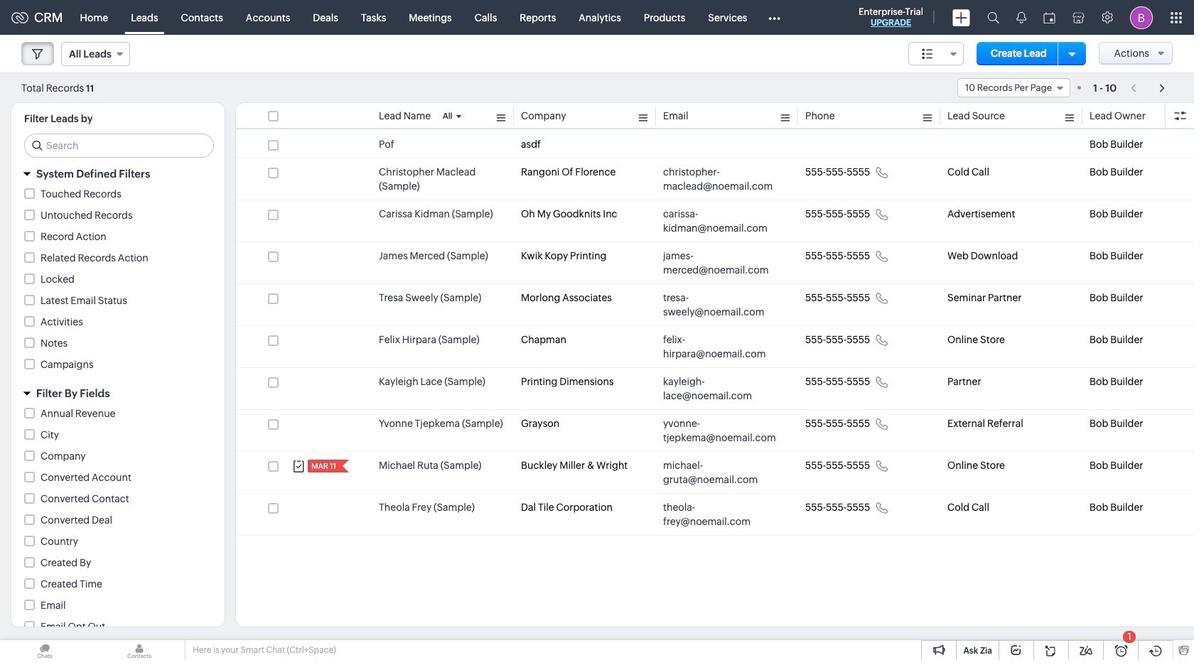 Task type: describe. For each thing, give the bounding box(es) containing it.
logo image
[[11, 12, 28, 23]]

create menu image
[[952, 9, 970, 26]]

calendar image
[[1043, 12, 1055, 23]]

Search text field
[[25, 134, 213, 157]]

profile image
[[1130, 6, 1153, 29]]

signals image
[[1016, 11, 1026, 23]]

profile element
[[1122, 0, 1161, 34]]

create menu element
[[944, 0, 979, 34]]

chats image
[[0, 640, 90, 660]]

none field size
[[908, 42, 964, 65]]



Task type: locate. For each thing, give the bounding box(es) containing it.
search element
[[979, 0, 1008, 35]]

signals element
[[1008, 0, 1035, 35]]

search image
[[987, 11, 999, 23]]

None field
[[61, 42, 130, 66], [908, 42, 964, 65], [957, 78, 1070, 97], [61, 42, 130, 66], [957, 78, 1070, 97]]

contacts image
[[95, 640, 184, 660]]

row group
[[236, 131, 1194, 536]]

size image
[[922, 48, 933, 60]]

Other Modules field
[[759, 6, 789, 29]]



Task type: vqa. For each thing, say whether or not it's contained in the screenshot.
MMM D, YYYY text field at the right of page
no



